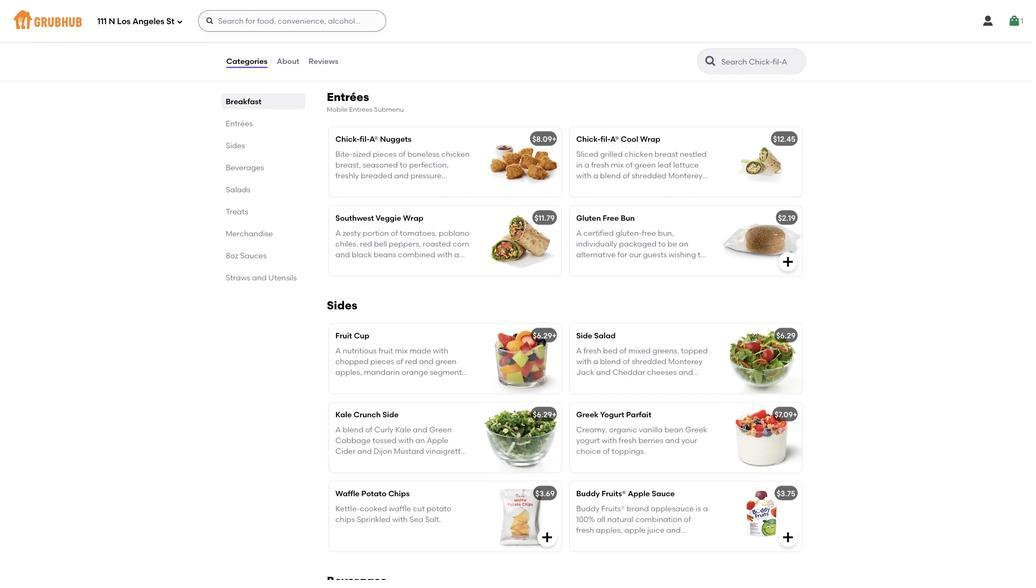 Task type: describe. For each thing, give the bounding box(es) containing it.
sprinkled
[[357, 515, 391, 524]]

entrées tab
[[226, 118, 301, 129]]

salads
[[226, 185, 250, 194]]

salads tab
[[226, 184, 301, 195]]

parfait
[[626, 410, 651, 419]]

sea
[[409, 515, 423, 524]]

treats
[[226, 207, 248, 216]]

a
[[335, 425, 341, 434]]

yogurt
[[600, 410, 624, 419]]

gluten free bun image
[[721, 206, 802, 276]]

chick- for chick-fil-a® nuggets
[[335, 134, 360, 143]]

side salad
[[576, 331, 616, 340]]

creamy, organic vanilla bean greek yogurt with fresh berries and your choice of toppings.
[[576, 425, 707, 456]]

111 n los angeles st
[[97, 17, 174, 26]]

salad
[[594, 331, 616, 340]]

chips
[[388, 489, 410, 498]]

almonds
[[367, 469, 400, 478]]

straws and utensils
[[226, 273, 297, 282]]

yogurt
[[576, 436, 600, 445]]

$7.09 +
[[775, 410, 797, 419]]

of inside creamy, organic vanilla bean greek yogurt with fresh berries and your choice of toppings.
[[603, 447, 610, 456]]

utensils
[[268, 273, 297, 282]]

svg image inside 1 button
[[1008, 15, 1021, 27]]

$3.69
[[535, 489, 555, 498]]

0 vertical spatial kale
[[335, 410, 352, 419]]

kale crunch side image
[[481, 403, 561, 473]]

Search Chick-fil-A search field
[[720, 56, 803, 67]]

berries
[[638, 436, 663, 445]]

and inside tab
[[252, 273, 267, 282]]

$6.29 + for greek yogurt parfait
[[533, 410, 557, 419]]

sauces
[[240, 251, 267, 260]]

gluten free bun
[[576, 213, 635, 222]]

$6.29 for greek yogurt parfait
[[533, 410, 552, 419]]

salted,
[[403, 458, 428, 467]]

nuggets
[[380, 134, 411, 143]]

bean
[[664, 425, 683, 434]]

buddy
[[576, 489, 600, 498]]

entrees
[[349, 105, 372, 113]]

1 horizontal spatial side
[[576, 331, 592, 340]]

crunchy
[[429, 458, 459, 467]]

with inside creamy, organic vanilla bean greek yogurt with fresh berries and your choice of toppings.
[[602, 436, 617, 445]]

8oz sauces
[[226, 251, 267, 260]]

1 vertical spatial svg image
[[782, 531, 794, 544]]

of inside the a blend of curly kale and green cabbage tossed with an apple cider and dijon mustard vinaigrette, all topped off with salted, crunchy roasted almonds
[[365, 425, 372, 434]]

111
[[97, 17, 107, 26]]

n
[[109, 17, 115, 26]]

cup
[[354, 331, 369, 340]]

$8.09 +
[[532, 134, 557, 143]]

los
[[117, 17, 131, 26]]

about button
[[276, 42, 300, 81]]

all
[[335, 458, 344, 467]]

chick-fil-a® cool wrap image
[[721, 127, 802, 197]]

$2.19
[[778, 213, 796, 222]]

entrées for entrées mobile entrees submenu
[[327, 90, 369, 104]]

buddy fruits® apple sauce
[[576, 489, 675, 498]]

chips
[[335, 515, 355, 524]]

a® for nuggets
[[369, 134, 378, 143]]

$2.59 +
[[532, 42, 556, 51]]

fruits®
[[602, 489, 626, 498]]

sides inside tab
[[226, 141, 245, 150]]

merchandise tab
[[226, 228, 301, 239]]

an
[[415, 436, 425, 445]]

8oz
[[226, 251, 238, 260]]

breakfast tab
[[226, 96, 301, 107]]

and up an
[[413, 425, 427, 434]]

cider
[[335, 447, 356, 456]]

st
[[166, 17, 174, 26]]

$8.09
[[532, 134, 552, 143]]

1 horizontal spatial wrap
[[640, 134, 660, 143]]

1 vertical spatial side
[[382, 410, 399, 419]]

kale inside the a blend of curly kale and green cabbage tossed with an apple cider and dijon mustard vinaigrette, all topped off with salted, crunchy roasted almonds
[[395, 425, 411, 434]]

waffle
[[335, 489, 360, 498]]

with right 'off'
[[386, 458, 401, 467]]

apple inside the a blend of curly kale and green cabbage tossed with an apple cider and dijon mustard vinaigrette, all topped off with salted, crunchy roasted almonds
[[427, 436, 448, 445]]

breakfast for breakfast breads
[[335, 43, 371, 52]]

roasted
[[335, 469, 366, 478]]

1 vertical spatial apple
[[628, 489, 650, 498]]

beverages
[[226, 163, 264, 172]]

your
[[681, 436, 697, 445]]

entrées mobile entrees submenu
[[327, 90, 404, 113]]

potato
[[361, 489, 387, 498]]

1 button
[[1008, 11, 1023, 31]]

chick-fil-a® nuggets image
[[481, 127, 561, 197]]

breakfast breads
[[335, 43, 399, 52]]

cooked
[[360, 504, 387, 513]]

a® for cool
[[610, 134, 619, 143]]

beverages tab
[[226, 162, 301, 173]]

southwest
[[335, 213, 374, 222]]

fresh
[[619, 436, 637, 445]]

toppings.
[[612, 447, 646, 456]]

Search for food, convenience, alcohol... search field
[[198, 10, 386, 32]]

a blend of curly kale and green cabbage tossed with an apple cider and dijon mustard vinaigrette, all topped off with salted, crunchy roasted almonds
[[335, 425, 467, 478]]

cool
[[621, 134, 638, 143]]

categories button
[[226, 42, 268, 81]]



Task type: locate. For each thing, give the bounding box(es) containing it.
with down waffle
[[392, 515, 408, 524]]

+ for chick-
[[552, 134, 557, 143]]

waffle potato chips
[[335, 489, 410, 498]]

side left "salad"
[[576, 331, 592, 340]]

kale up a
[[335, 410, 352, 419]]

fil-
[[360, 134, 369, 143], [601, 134, 610, 143]]

wrap
[[640, 134, 660, 143], [403, 213, 423, 222]]

+
[[552, 42, 556, 51], [552, 134, 557, 143], [552, 331, 557, 340], [552, 410, 557, 419], [793, 410, 797, 419]]

chick- left cool at the right top
[[576, 134, 601, 143]]

entrées up mobile
[[327, 90, 369, 104]]

0 horizontal spatial greek
[[576, 410, 599, 419]]

kale
[[335, 410, 352, 419], [395, 425, 411, 434]]

2 chick- from the left
[[576, 134, 601, 143]]

with down organic
[[602, 436, 617, 445]]

free
[[603, 213, 619, 222]]

0 vertical spatial sides
[[226, 141, 245, 150]]

crunch
[[354, 410, 381, 419]]

$6.29
[[533, 331, 552, 340], [776, 331, 796, 340], [533, 410, 552, 419]]

1 vertical spatial of
[[603, 447, 610, 456]]

0 vertical spatial side
[[576, 331, 592, 340]]

fil- down "entrees"
[[360, 134, 369, 143]]

2 fil- from the left
[[601, 134, 610, 143]]

chick- for chick-fil-a® cool wrap
[[576, 134, 601, 143]]

reviews
[[309, 57, 339, 66]]

8oz sauces tab
[[226, 250, 301, 261]]

waffle potato chips image
[[481, 482, 561, 552]]

sides
[[226, 141, 245, 150], [327, 298, 357, 312]]

$2.59
[[532, 42, 552, 51]]

vinaigrette,
[[426, 447, 467, 456]]

1 a® from the left
[[369, 134, 378, 143]]

fil- left cool at the right top
[[601, 134, 610, 143]]

green
[[429, 425, 452, 434]]

categories
[[226, 57, 268, 66]]

$3.75
[[777, 489, 796, 498]]

tossed
[[372, 436, 397, 445]]

breakfast inside tab
[[226, 97, 261, 106]]

fil- for cool
[[601, 134, 610, 143]]

entrées inside tab
[[226, 119, 253, 128]]

waffle
[[389, 504, 411, 513]]

potato
[[427, 504, 451, 513]]

svg image
[[982, 15, 994, 27], [206, 17, 214, 25], [177, 19, 183, 25], [782, 255, 794, 268], [541, 531, 554, 544]]

greek up your
[[685, 425, 707, 434]]

entrées down breakfast tab
[[226, 119, 253, 128]]

submenu
[[374, 105, 404, 113]]

creamy,
[[576, 425, 607, 434]]

choice
[[576, 447, 601, 456]]

0 horizontal spatial a®
[[369, 134, 378, 143]]

fil- for nuggets
[[360, 134, 369, 143]]

+ for side
[[552, 331, 557, 340]]

main navigation navigation
[[0, 0, 1032, 42]]

straws
[[226, 273, 250, 282]]

about
[[277, 57, 299, 66]]

sides up beverages
[[226, 141, 245, 150]]

1 vertical spatial breakfast
[[226, 97, 261, 106]]

1 vertical spatial entrées
[[226, 119, 253, 128]]

0 vertical spatial $6.29 +
[[533, 331, 557, 340]]

greek yogurt parfait
[[576, 410, 651, 419]]

kettle-cooked waffle cut potato chips sprinkled with sea salt.
[[335, 504, 451, 524]]

with up mustard
[[398, 436, 414, 445]]

1 $6.29 + from the top
[[533, 331, 557, 340]]

1 horizontal spatial a®
[[610, 134, 619, 143]]

and up topped
[[357, 447, 372, 456]]

veggie
[[376, 213, 401, 222]]

1 horizontal spatial of
[[603, 447, 610, 456]]

0 horizontal spatial side
[[382, 410, 399, 419]]

greek yogurt parfait image
[[721, 403, 802, 473]]

buddy fruits® apple sauce image
[[721, 482, 802, 552]]

cabbage
[[335, 436, 371, 445]]

breads
[[373, 43, 399, 52]]

1 horizontal spatial apple
[[628, 489, 650, 498]]

0 horizontal spatial chick-
[[335, 134, 360, 143]]

and down bean
[[665, 436, 680, 445]]

a® left nuggets
[[369, 134, 378, 143]]

1 vertical spatial kale
[[395, 425, 411, 434]]

of left curly
[[365, 425, 372, 434]]

breakfast up the entrées tab
[[226, 97, 261, 106]]

salt.
[[425, 515, 441, 524]]

kale right curly
[[395, 425, 411, 434]]

0 horizontal spatial breakfast
[[226, 97, 261, 106]]

fruit cup
[[335, 331, 369, 340]]

0 vertical spatial apple
[[427, 436, 448, 445]]

reviews button
[[308, 42, 339, 81]]

1 horizontal spatial sides
[[327, 298, 357, 312]]

side up curly
[[382, 410, 399, 419]]

1 horizontal spatial breakfast
[[335, 43, 371, 52]]

2 $6.29 + from the top
[[533, 410, 557, 419]]

$6.29 + for side salad
[[533, 331, 557, 340]]

1 horizontal spatial svg image
[[1008, 15, 1021, 27]]

breakfast left breads
[[335, 43, 371, 52]]

bun
[[621, 213, 635, 222]]

$6.29 for side salad
[[533, 331, 552, 340]]

breakfast
[[335, 43, 371, 52], [226, 97, 261, 106]]

chick-fil-a® cool wrap
[[576, 134, 660, 143]]

wrap right cool at the right top
[[640, 134, 660, 143]]

1 horizontal spatial greek
[[685, 425, 707, 434]]

1 fil- from the left
[[360, 134, 369, 143]]

of right choice
[[603, 447, 610, 456]]

mustard
[[394, 447, 424, 456]]

and right straws
[[252, 273, 267, 282]]

sides tab
[[226, 140, 301, 151]]

merchandise
[[226, 229, 273, 238]]

0 horizontal spatial wrap
[[403, 213, 423, 222]]

angeles
[[132, 17, 164, 26]]

0 horizontal spatial fil-
[[360, 134, 369, 143]]

$6.29 +
[[533, 331, 557, 340], [533, 410, 557, 419]]

curly
[[374, 425, 393, 434]]

fruit
[[335, 331, 352, 340]]

0 vertical spatial of
[[365, 425, 372, 434]]

2 a® from the left
[[610, 134, 619, 143]]

1 vertical spatial $6.29 +
[[533, 410, 557, 419]]

0 horizontal spatial kale
[[335, 410, 352, 419]]

1 horizontal spatial chick-
[[576, 134, 601, 143]]

0 horizontal spatial sides
[[226, 141, 245, 150]]

0 vertical spatial entrées
[[327, 90, 369, 104]]

straws and utensils tab
[[226, 272, 301, 283]]

a®
[[369, 134, 378, 143], [610, 134, 619, 143]]

and inside creamy, organic vanilla bean greek yogurt with fresh berries and your choice of toppings.
[[665, 436, 680, 445]]

1 chick- from the left
[[335, 134, 360, 143]]

breakfast for breakfast
[[226, 97, 261, 106]]

1 vertical spatial sides
[[327, 298, 357, 312]]

kale crunch side
[[335, 410, 399, 419]]

southwest veggie wrap image
[[481, 206, 561, 276]]

apple left sauce
[[628, 489, 650, 498]]

chick-fil-a® nuggets
[[335, 134, 411, 143]]

dijon
[[374, 447, 392, 456]]

1 horizontal spatial fil-
[[601, 134, 610, 143]]

with inside kettle-cooked waffle cut potato chips sprinkled with sea salt.
[[392, 515, 408, 524]]

0 vertical spatial greek
[[576, 410, 599, 419]]

search icon image
[[704, 55, 717, 68]]

chick-
[[335, 134, 360, 143], [576, 134, 601, 143]]

$12.45
[[773, 134, 796, 143]]

svg image
[[1008, 15, 1021, 27], [782, 531, 794, 544]]

0 horizontal spatial entrées
[[226, 119, 253, 128]]

organic
[[609, 425, 637, 434]]

sides up fruit
[[327, 298, 357, 312]]

1 vertical spatial greek
[[685, 425, 707, 434]]

1 horizontal spatial kale
[[395, 425, 411, 434]]

sauce
[[652, 489, 675, 498]]

side salad image
[[721, 324, 802, 394]]

0 horizontal spatial of
[[365, 425, 372, 434]]

fruit cup image
[[481, 324, 561, 394]]

entrées inside entrées mobile entrees submenu
[[327, 90, 369, 104]]

wrap right veggie
[[403, 213, 423, 222]]

0 vertical spatial svg image
[[1008, 15, 1021, 27]]

1 horizontal spatial entrées
[[327, 90, 369, 104]]

1
[[1021, 16, 1023, 25]]

of
[[365, 425, 372, 434], [603, 447, 610, 456]]

topped
[[346, 458, 373, 467]]

apple
[[427, 436, 448, 445], [628, 489, 650, 498]]

0 vertical spatial breakfast
[[335, 43, 371, 52]]

gluten
[[576, 213, 601, 222]]

kettle-
[[335, 504, 360, 513]]

greek up creamy,
[[576, 410, 599, 419]]

apple down green
[[427, 436, 448, 445]]

with
[[398, 436, 414, 445], [602, 436, 617, 445], [386, 458, 401, 467], [392, 515, 408, 524]]

0 horizontal spatial apple
[[427, 436, 448, 445]]

side
[[576, 331, 592, 340], [382, 410, 399, 419]]

southwest veggie wrap
[[335, 213, 423, 222]]

chick- down mobile
[[335, 134, 360, 143]]

1 vertical spatial wrap
[[403, 213, 423, 222]]

vanilla
[[639, 425, 663, 434]]

treats tab
[[226, 206, 301, 217]]

$11.79
[[535, 213, 555, 222]]

+ for greek
[[552, 410, 557, 419]]

cut
[[413, 504, 425, 513]]

greek inside creamy, organic vanilla bean greek yogurt with fresh berries and your choice of toppings.
[[685, 425, 707, 434]]

mobile
[[327, 105, 348, 113]]

0 vertical spatial wrap
[[640, 134, 660, 143]]

0 horizontal spatial svg image
[[782, 531, 794, 544]]

entrées for entrées
[[226, 119, 253, 128]]

a® left cool at the right top
[[610, 134, 619, 143]]

blend
[[343, 425, 363, 434]]



Task type: vqa. For each thing, say whether or not it's contained in the screenshot.
Chick-fil-A® Cool Wrap
yes



